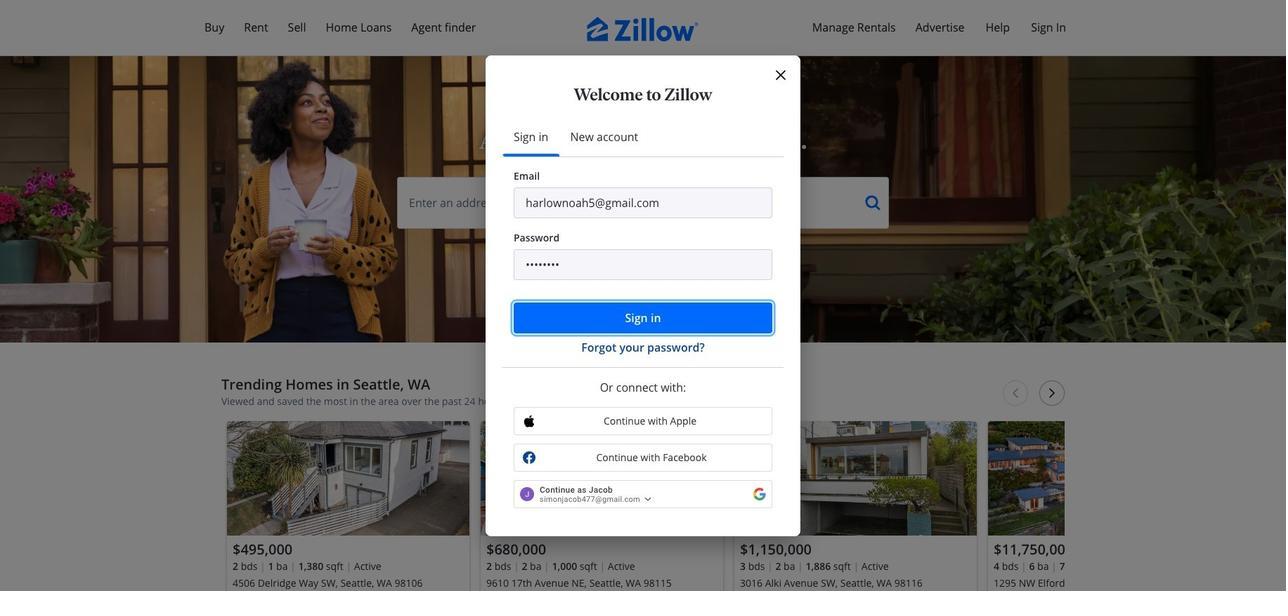 Task type: vqa. For each thing, say whether or not it's contained in the screenshot.
3.60M
no



Task type: locate. For each thing, give the bounding box(es) containing it.
2 group from the left
[[481, 422, 723, 592]]

4506 delridge way sw, seattle, wa 98106 element
[[227, 422, 469, 592]]

4506 delridge way sw, seattle, wa 98106 image
[[227, 422, 469, 536]]

list
[[221, 416, 1230, 592]]

None submit
[[514, 303, 772, 333]]

1295 nw elford drive, seattle, wa 98177 image
[[988, 422, 1230, 536]]

sign in actions group
[[514, 303, 772, 356]]

dialog
[[486, 55, 800, 537]]

1295 nw elford drive, seattle, wa 98177 element
[[988, 422, 1230, 592]]

9610 17th avenue ne, seattle, wa 98115 element
[[481, 422, 723, 592]]

Enter password password field
[[514, 249, 772, 280]]

authentication tabs tab list
[[502, 117, 784, 157]]

zillow logo image
[[587, 17, 699, 41]]

group
[[227, 422, 469, 592], [481, 422, 723, 592], [734, 422, 977, 592], [988, 422, 1230, 592]]

main navigation
[[0, 0, 1286, 56]]

3 group from the left
[[734, 422, 977, 592]]



Task type: describe. For each thing, give the bounding box(es) containing it.
9610 17th avenue ne, seattle, wa 98115 image
[[481, 422, 723, 536]]

1 group from the left
[[227, 422, 469, 592]]

Enter email email field
[[514, 187, 772, 218]]

4 group from the left
[[988, 422, 1230, 592]]

home recommendations carousel element
[[221, 377, 1230, 592]]

3016 alki avenue sw, seattle, wa 98116 element
[[734, 422, 977, 592]]

3016 alki avenue sw, seattle, wa 98116 image
[[734, 422, 977, 536]]



